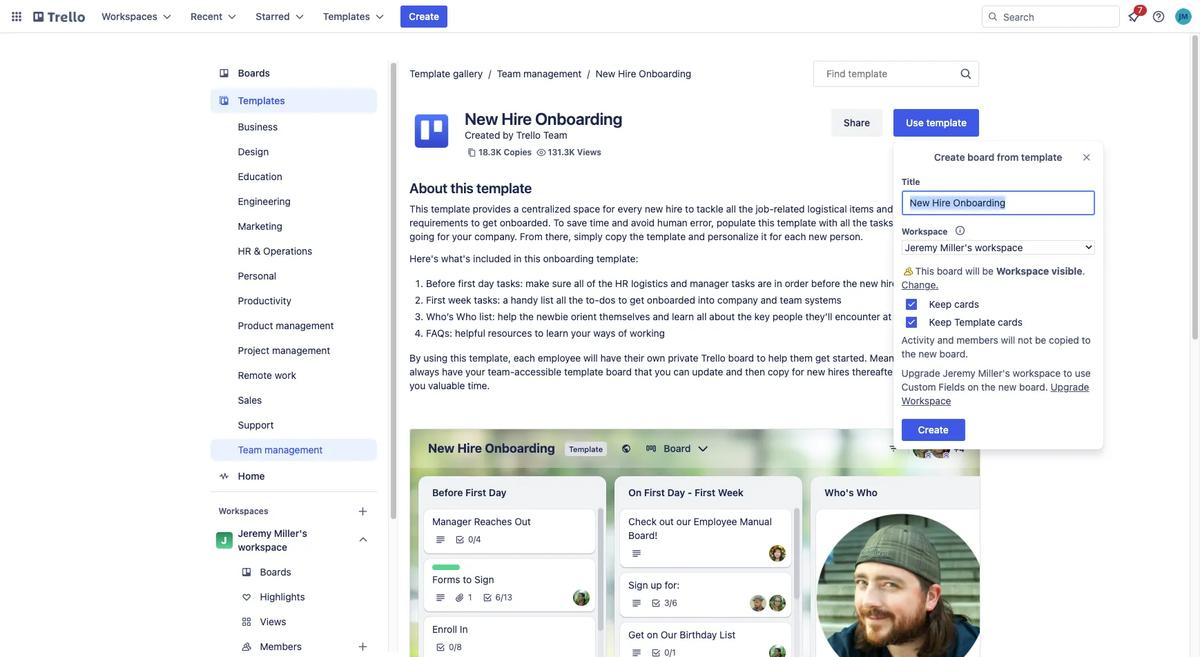 Task type: vqa. For each thing, say whether or not it's contained in the screenshot.
"Pending"
no



Task type: locate. For each thing, give the bounding box(es) containing it.
you down always
[[409, 380, 426, 391]]

0 horizontal spatial each
[[514, 352, 535, 364]]

0 vertical spatial board.
[[940, 348, 969, 360]]

1 horizontal spatial hr
[[615, 278, 628, 289]]

here's
[[409, 253, 439, 264]]

1 horizontal spatial copy
[[768, 366, 789, 378]]

get down the provides
[[482, 217, 497, 229]]

keep down change. link
[[929, 298, 952, 310]]

1 horizontal spatial miller's
[[978, 367, 1010, 379]]

what's
[[441, 253, 470, 264]]

onboarded.
[[500, 217, 551, 229]]

team management up new hire onboarding created by trello team
[[497, 68, 582, 79]]

1 vertical spatial tasks
[[731, 278, 755, 289]]

sales
[[238, 394, 262, 406]]

7 notifications image
[[1125, 8, 1142, 25]]

and left then at the bottom of page
[[726, 366, 742, 378]]

new inside new hire onboarding created by trello team
[[465, 109, 498, 128]]

0 vertical spatial tasks
[[870, 217, 893, 229]]

each up accessible
[[514, 352, 535, 364]]

design link
[[211, 141, 377, 163]]

upgrade
[[902, 367, 941, 379], [1051, 381, 1090, 393]]

0 horizontal spatial upgrade
[[902, 367, 941, 379]]

board left the from
[[968, 151, 995, 163]]

template
[[409, 68, 450, 79], [955, 316, 996, 328]]

jeremy miller (jeremymiller198) image
[[1175, 8, 1192, 25]]

you down own at the right bottom of page
[[655, 366, 671, 378]]

1 horizontal spatial learn
[[672, 311, 694, 322]]

1 horizontal spatial cards
[[998, 316, 1023, 328]]

copy inside 'by using this template, each employee will have their own private trello board to help them get started. meanwhile, you will always have your team-accessible template board that you can update and then copy for new hires thereafter—saving future you valuable time.'
[[768, 366, 789, 378]]

new hire onboarding
[[596, 68, 691, 79]]

0 vertical spatial this
[[409, 203, 428, 215]]

time.
[[468, 380, 490, 391]]

template up the requirements on the left of page
[[431, 203, 470, 215]]

be up "keep cards keep template cards activity and members will not be copied to the new board."
[[983, 265, 994, 277]]

1 vertical spatial board.
[[1020, 381, 1048, 393]]

team-
[[488, 366, 515, 378]]

1 horizontal spatial templates
[[323, 10, 370, 22]]

cards
[[955, 298, 979, 310], [998, 316, 1023, 328]]

work inside "remote work" 'link'
[[275, 369, 297, 381]]

new down with
[[809, 231, 827, 242]]

workspace inside upgrade jeremy miller's workspace to use custom fields on the new board.
[[1013, 367, 1061, 379]]

to inside "keep cards keep template cards activity and members will not be copied to the new board."
[[1082, 334, 1091, 346]]

board up then at the bottom of page
[[728, 352, 754, 364]]

template right use
[[926, 117, 967, 128]]

new inside before first day tasks: make sure all of the hr logistics and manager tasks are in order before the new hire arrives first week tasks: a handy list all the to-dos to get onboarded into company and team systems who's who list: help the newbie orient themselves and learn all about the key people they'll encounter at work faqs: helpful resources to learn your ways of working
[[860, 278, 878, 289]]

help left "them"
[[768, 352, 787, 364]]

0 vertical spatial learn
[[672, 311, 694, 322]]

0 vertical spatial hire
[[618, 68, 636, 79]]

faqs:
[[426, 327, 452, 339]]

about
[[409, 180, 447, 196]]

templates inside templates popup button
[[323, 10, 370, 22]]

1 vertical spatial copy
[[768, 366, 789, 378]]

forward image
[[374, 614, 391, 630], [374, 639, 391, 655]]

boards link
[[211, 61, 377, 86], [211, 561, 377, 583]]

to
[[685, 203, 694, 215], [471, 217, 480, 229], [932, 217, 941, 229], [618, 294, 627, 306], [535, 327, 544, 339], [1082, 334, 1091, 346], [757, 352, 766, 364], [1064, 367, 1073, 379]]

search image
[[987, 11, 998, 22]]

this for template
[[409, 203, 428, 215]]

18.3k
[[478, 147, 501, 157]]

this up change. link
[[916, 265, 934, 277]]

0 horizontal spatial of
[[587, 278, 596, 289]]

1 vertical spatial templates
[[238, 95, 285, 106]]

1 vertical spatial forward image
[[374, 639, 391, 655]]

will inside "keep cards keep template cards activity and members will not be copied to the new board."
[[1001, 334, 1016, 346]]

0 vertical spatial upgrade
[[902, 367, 941, 379]]

dos
[[599, 294, 616, 306]]

new inside 'by using this template, each employee will have their own private trello board to help them get started. meanwhile, you will always have your team-accessible template board that you can update and then copy for new hires thereafter—saving future you valuable time.'
[[807, 366, 825, 378]]

open information menu image
[[1152, 10, 1166, 23]]

board. inside "keep cards keep template cards activity and members will not be copied to the new board."
[[940, 348, 969, 360]]

of up to-
[[587, 278, 596, 289]]

and right activity
[[938, 334, 954, 346]]

1 horizontal spatial template
[[955, 316, 996, 328]]

and down are
[[761, 294, 777, 306]]

2 horizontal spatial you
[[922, 352, 939, 364]]

jeremy right the j
[[238, 528, 272, 539]]

template inside "keep cards keep template cards activity and members will not be copied to the new board."
[[955, 316, 996, 328]]

1 horizontal spatial you
[[655, 366, 671, 378]]

hire
[[618, 68, 636, 79], [501, 109, 532, 128]]

1 horizontal spatial hire
[[881, 278, 897, 289]]

in
[[514, 253, 522, 264], [774, 278, 782, 289]]

team management down support link
[[238, 444, 323, 456]]

all up 'person.'
[[840, 217, 850, 229]]

highlights
[[260, 591, 305, 603]]

1 horizontal spatial be
[[1035, 334, 1047, 346]]

1 vertical spatial trello
[[701, 352, 725, 364]]

1 forward image from the top
[[374, 614, 391, 630]]

get up themselves
[[630, 294, 644, 306]]

be right not
[[1035, 334, 1047, 346]]

home image
[[216, 468, 233, 485]]

0 horizontal spatial trello
[[516, 129, 541, 141]]

131.3k
[[548, 147, 575, 157]]

hire for new hire onboarding
[[618, 68, 636, 79]]

new hire onboarding created by trello team
[[465, 109, 622, 141]]

template:
[[596, 253, 638, 264]]

1 vertical spatial workspace
[[996, 265, 1049, 277]]

views
[[577, 147, 601, 157], [260, 616, 287, 628]]

templates right "starred" dropdown button
[[323, 10, 370, 22]]

the right on
[[982, 381, 996, 393]]

0 vertical spatial create
[[409, 10, 439, 22]]

1 vertical spatial a
[[503, 294, 508, 306]]

this down about
[[409, 203, 428, 215]]

thereafter—saving
[[852, 366, 933, 378]]

for inside 'by using this template, each employee will have their own private trello board to help them get started. meanwhile, you will always have your team-accessible template board that you can update and then copy for new hires thereafter—saving future you valuable time.'
[[792, 366, 804, 378]]

product
[[238, 320, 273, 331]]

upgrade inside upgrade workspace
[[1051, 381, 1090, 393]]

onboarding inside new hire onboarding created by trello team
[[535, 109, 622, 128]]

the down handy
[[519, 311, 534, 322]]

0 horizontal spatial create
[[409, 10, 439, 22]]

1 vertical spatial your
[[571, 327, 591, 339]]

workspace right the j
[[238, 541, 288, 553]]

personal link
[[211, 265, 377, 287]]

project management link
[[211, 340, 377, 362]]

this
[[450, 180, 473, 196], [758, 217, 774, 229], [524, 253, 540, 264], [450, 352, 466, 364]]

help up resources
[[498, 311, 517, 322]]

1 horizontal spatial board.
[[1020, 381, 1048, 393]]

help inside 'by using this template, each employee will have their own private trello board to help them get started. meanwhile, you will always have your team-accessible template board that you can update and then copy for new hires thereafter—saving future you valuable time.'
[[768, 352, 787, 364]]

will
[[966, 265, 980, 277], [1001, 334, 1016, 346], [583, 352, 598, 364], [941, 352, 955, 364]]

this inside this template provides a centralized space for every new hire to tackle all the job-related logistical items and business requirements to get onboarded. to save time and avoid human error, populate this template with all the tasks needed to get going for your company. from there, simply copy the template and personalize it for each new person.
[[409, 203, 428, 215]]

to up then at the bottom of page
[[757, 352, 766, 364]]

provides
[[473, 203, 511, 215]]

create board from template
[[934, 151, 1063, 163]]

to inside upgrade jeremy miller's workspace to use custom fields on the new board.
[[1064, 367, 1073, 379]]

board. down not
[[1020, 381, 1048, 393]]

1 horizontal spatial trello
[[701, 352, 725, 364]]

1 vertical spatial each
[[514, 352, 535, 364]]

1 horizontal spatial a
[[514, 203, 519, 215]]

recent
[[191, 10, 223, 22]]

boards up the 'highlights' at the left of the page
[[260, 566, 292, 578]]

hire inside this template provides a centralized space for every new hire to tackle all the job-related logistical items and business requirements to get onboarded. to save time and avoid human error, populate this template with all the tasks needed to get going for your company. from there, simply copy the template and personalize it for each new person.
[[666, 203, 682, 215]]

0 vertical spatial workspace
[[1013, 367, 1061, 379]]

0 horizontal spatial cards
[[955, 298, 979, 310]]

0 vertical spatial hire
[[666, 203, 682, 215]]

create for create board from template
[[934, 151, 965, 163]]

this inside this board will be workspace visible . change.
[[916, 265, 934, 277]]

your inside 'by using this template, each employee will have their own private trello board to help them get started. meanwhile, you will always have your team-accessible template board that you can update and then copy for new hires thereafter—saving future you valuable time.'
[[465, 366, 485, 378]]

will left not
[[1001, 334, 1016, 346]]

forward image inside views link
[[374, 614, 391, 630]]

it
[[761, 231, 767, 242]]

in right are
[[774, 278, 782, 289]]

None submit
[[902, 419, 965, 441]]

a up the onboarded. at top left
[[514, 203, 519, 215]]

0 vertical spatial team management
[[497, 68, 582, 79]]

1 vertical spatial new
[[465, 109, 498, 128]]

template inside 'by using this template, each employee will have their own private trello board to help them get started. meanwhile, you will always have your team-accessible template board that you can update and then copy for new hires thereafter—saving future you valuable time.'
[[564, 366, 603, 378]]

1 boards link from the top
[[211, 61, 377, 86]]

team right 'gallery'
[[497, 68, 521, 79]]

hr inside before first day tasks: make sure all of the hr logistics and manager tasks are in order before the new hire arrives first week tasks: a handy list all the to-dos to get onboarded into company and team systems who's who list: help the newbie orient themselves and learn all about the key people they'll encounter at work faqs: helpful resources to learn your ways of working
[[615, 278, 628, 289]]

0 vertical spatial jeremy
[[943, 367, 976, 379]]

hire left sm icon
[[881, 278, 897, 289]]

forward image inside members link
[[374, 639, 391, 655]]

error,
[[690, 217, 714, 229]]

this board will be workspace visible . change.
[[902, 265, 1086, 291]]

before
[[811, 278, 840, 289]]

1 vertical spatial team
[[543, 129, 567, 141]]

each down related on the right of the page
[[784, 231, 806, 242]]

copies
[[504, 147, 532, 157]]

starred
[[256, 10, 290, 22]]

miller's down home link
[[274, 528, 308, 539]]

this right "using"
[[450, 352, 466, 364]]

them
[[790, 352, 813, 364]]

use template button
[[894, 109, 979, 137]]

tasks inside before first day tasks: make sure all of the hr logistics and manager tasks are in order before the new hire arrives first week tasks: a handy list all the to-dos to get onboarded into company and team systems who's who list: help the newbie orient themselves and learn all about the key people they'll encounter at work faqs: helpful resources to learn your ways of working
[[731, 278, 755, 289]]

template
[[848, 68, 887, 79], [926, 117, 967, 128], [1021, 151, 1063, 163], [476, 180, 532, 196], [431, 203, 470, 215], [777, 217, 816, 229], [647, 231, 686, 242], [564, 366, 603, 378]]

have up valuable
[[442, 366, 463, 378]]

jeremy inside jeremy miller's workspace
[[238, 528, 272, 539]]

to left use
[[1064, 367, 1073, 379]]

0 vertical spatial templates
[[323, 10, 370, 22]]

team management link down support link
[[211, 439, 377, 461]]

0 vertical spatial workspaces
[[101, 10, 157, 22]]

board up change. link
[[937, 265, 963, 277]]

workspace left visible
[[996, 265, 1049, 277]]

week
[[448, 294, 471, 306]]

to down newbie
[[535, 327, 544, 339]]

visible
[[1052, 265, 1083, 277]]

create a workspace image
[[355, 503, 371, 520]]

hr up dos
[[615, 278, 628, 289]]

copy
[[605, 231, 627, 242], [768, 366, 789, 378]]

tasks down items
[[870, 217, 893, 229]]

hire inside new hire onboarding created by trello team
[[501, 109, 532, 128]]

1 vertical spatial hire
[[501, 109, 532, 128]]

1 horizontal spatial work
[[894, 311, 916, 322]]

0 horizontal spatial workspace
[[238, 541, 288, 553]]

template up "members" on the bottom of the page
[[955, 316, 996, 328]]

0 vertical spatial cards
[[955, 298, 979, 310]]

new up created
[[465, 109, 498, 128]]

this for board
[[916, 265, 934, 277]]

1 horizontal spatial help
[[768, 352, 787, 364]]

trello up update
[[701, 352, 725, 364]]

0 vertical spatial miller's
[[978, 367, 1010, 379]]

0 horizontal spatial onboarding
[[535, 109, 622, 128]]

new down activity
[[919, 348, 937, 360]]

2 forward image from the top
[[374, 639, 391, 655]]

items
[[850, 203, 874, 215]]

needed
[[896, 217, 929, 229]]

0 horizontal spatial hire
[[666, 203, 682, 215]]

0 vertical spatial help
[[498, 311, 517, 322]]

2 vertical spatial you
[[409, 380, 426, 391]]

1 vertical spatial help
[[768, 352, 787, 364]]

all down into
[[697, 311, 707, 322]]

1 vertical spatial template
[[955, 316, 996, 328]]

hire up "by"
[[501, 109, 532, 128]]

1 vertical spatial upgrade
[[1051, 381, 1090, 393]]

started.
[[833, 352, 867, 364]]

0 horizontal spatial you
[[409, 380, 426, 391]]

template left 'gallery'
[[409, 68, 450, 79]]

by
[[503, 129, 514, 141]]

1 vertical spatial team management link
[[211, 439, 377, 461]]

0 horizontal spatial workspaces
[[101, 10, 157, 22]]

templates up business
[[238, 95, 285, 106]]

management
[[523, 68, 582, 79], [276, 320, 334, 331], [272, 345, 331, 356], [265, 444, 323, 456]]

for down "them"
[[792, 366, 804, 378]]

workspace down business
[[902, 226, 948, 237]]

trello right "by"
[[516, 129, 541, 141]]

this down job-
[[758, 217, 774, 229]]

and down onboarded
[[653, 311, 669, 322]]

0 vertical spatial your
[[452, 231, 472, 242]]

product management link
[[211, 315, 377, 337]]

jeremy inside upgrade jeremy miller's workspace to use custom fields on the new board.
[[943, 367, 976, 379]]

back to home image
[[33, 6, 85, 28]]

not
[[1018, 334, 1033, 346]]

0 horizontal spatial hire
[[501, 109, 532, 128]]

template up the provides
[[476, 180, 532, 196]]

0 vertical spatial each
[[784, 231, 806, 242]]

will down ways
[[583, 352, 598, 364]]

upgrade jeremy miller's workspace to use custom fields on the new board.
[[902, 367, 1091, 393]]

1 vertical spatial this
[[916, 265, 934, 277]]

1 vertical spatial hire
[[881, 278, 897, 289]]

work inside before first day tasks: make sure all of the hr logistics and manager tasks are in order before the new hire arrives first week tasks: a handy list all the to-dos to get onboarded into company and team systems who's who list: help the newbie orient themselves and learn all about the key people they'll encounter at work faqs: helpful resources to learn your ways of working
[[894, 311, 916, 322]]

this right about
[[450, 180, 473, 196]]

change. link
[[902, 279, 939, 291]]

0 horizontal spatial team
[[238, 444, 262, 456]]

0 vertical spatial template
[[409, 68, 450, 79]]

team down "support"
[[238, 444, 262, 456]]

miller's up upgrade workspace
[[978, 367, 1010, 379]]

boards link up highlights "link" at the bottom left
[[211, 561, 377, 583]]

learn down onboarded
[[672, 311, 694, 322]]

new down "them"
[[807, 366, 825, 378]]

1 vertical spatial views
[[260, 616, 287, 628]]

.
[[1083, 265, 1086, 277]]

new down primary element
[[596, 68, 615, 79]]

1 vertical spatial work
[[275, 369, 297, 381]]

this inside 'by using this template, each employee will have their own private trello board to help them get started. meanwhile, you will always have your team-accessible template board that you can update and then copy for new hires thereafter—saving future you valuable time.'
[[450, 352, 466, 364]]

0 vertical spatial onboarding
[[639, 68, 691, 79]]

2 boards link from the top
[[211, 561, 377, 583]]

tasks:
[[497, 278, 523, 289], [474, 294, 500, 306]]

a left handy
[[503, 294, 508, 306]]

1 horizontal spatial create
[[934, 151, 965, 163]]

share button
[[831, 109, 883, 137]]

you
[[922, 352, 939, 364], [655, 366, 671, 378], [409, 380, 426, 391]]

work down project management
[[275, 369, 297, 381]]

of down themselves
[[618, 327, 627, 339]]

and inside "keep cards keep template cards activity and members will not be copied to the new board."
[[938, 334, 954, 346]]

cards down this board will be workspace visible . change.
[[955, 298, 979, 310]]

working
[[630, 327, 665, 339]]

1 horizontal spatial tasks
[[870, 217, 893, 229]]

and inside 'by using this template, each employee will have their own private trello board to help them get started. meanwhile, you will always have your team-accessible template board that you can update and then copy for new hires thereafter—saving future you valuable time.'
[[726, 366, 742, 378]]

0 vertical spatial forward image
[[374, 614, 391, 630]]

and up onboarded
[[671, 278, 687, 289]]

copy right then at the bottom of page
[[768, 366, 789, 378]]

0 horizontal spatial jeremy
[[238, 528, 272, 539]]

2 vertical spatial workspace
[[902, 395, 951, 407]]

team up 131.3k
[[543, 129, 567, 141]]

1 horizontal spatial workspaces
[[219, 506, 269, 516]]

to up the "error,"
[[685, 203, 694, 215]]

this inside this template provides a centralized space for every new hire to tackle all the job-related logistical items and business requirements to get onboarded. to save time and avoid human error, populate this template with all the tasks needed to get going for your company. from there, simply copy the template and personalize it for each new person.
[[758, 217, 774, 229]]

0 vertical spatial in
[[514, 253, 522, 264]]

boards link for home
[[211, 61, 377, 86]]

trello
[[516, 129, 541, 141], [701, 352, 725, 364]]

own
[[647, 352, 665, 364]]

1 vertical spatial keep
[[929, 316, 952, 328]]

0 vertical spatial copy
[[605, 231, 627, 242]]

save
[[567, 217, 587, 229]]

0 horizontal spatial new
[[465, 109, 498, 128]]

0 vertical spatial boards link
[[211, 61, 377, 86]]

0 vertical spatial tasks:
[[497, 278, 523, 289]]

template gallery
[[409, 68, 483, 79]]

the up dos
[[598, 278, 613, 289]]

upgrade inside upgrade jeremy miller's workspace to use custom fields on the new board.
[[902, 367, 941, 379]]

0 horizontal spatial a
[[503, 294, 508, 306]]

workspaces
[[101, 10, 157, 22], [219, 506, 269, 516]]

the down avoid
[[630, 231, 644, 242]]

to-
[[586, 294, 599, 306]]

1 vertical spatial boards link
[[211, 561, 377, 583]]

0 vertical spatial team management link
[[497, 68, 582, 79]]

hires
[[828, 366, 850, 378]]

1 horizontal spatial new
[[596, 68, 615, 79]]

1 horizontal spatial have
[[600, 352, 621, 364]]

arrives
[[900, 278, 930, 289]]

onboarding for new hire onboarding created by trello team
[[535, 109, 622, 128]]

all
[[726, 203, 736, 215], [840, 217, 850, 229], [574, 278, 584, 289], [556, 294, 566, 306], [697, 311, 707, 322]]

0 vertical spatial of
[[587, 278, 596, 289]]

the up populate
[[739, 203, 753, 215]]

2 keep from the top
[[929, 316, 952, 328]]

0 vertical spatial views
[[577, 147, 601, 157]]

always
[[409, 366, 439, 378]]

new up encounter
[[860, 278, 878, 289]]

your
[[452, 231, 472, 242], [571, 327, 591, 339], [465, 366, 485, 378]]

tasks up company
[[731, 278, 755, 289]]

management down support link
[[265, 444, 323, 456]]

upgrade workspace link
[[902, 381, 1090, 407]]

hire up human
[[666, 203, 682, 215]]

hr & operations link
[[211, 240, 377, 262]]

create up template gallery
[[409, 10, 439, 22]]

copy inside this template provides a centralized space for every new hire to tackle all the job-related logistical items and business requirements to get onboarded. to save time and avoid human error, populate this template with all the tasks needed to get going for your company. from there, simply copy the template and personalize it for each new person.
[[605, 231, 627, 242]]

help inside before first day tasks: make sure all of the hr logistics and manager tasks are in order before the new hire arrives first week tasks: a handy list all the to-dos to get onboarded into company and team systems who's who list: help the newbie orient themselves and learn all about the key people they'll encounter at work faqs: helpful resources to learn your ways of working
[[498, 311, 517, 322]]

0 horizontal spatial template
[[409, 68, 450, 79]]

create inside create button
[[409, 10, 439, 22]]

1 horizontal spatial team
[[497, 68, 521, 79]]

0 vertical spatial team
[[497, 68, 521, 79]]



Task type: describe. For each thing, give the bounding box(es) containing it.
people
[[772, 311, 803, 322]]

template inside button
[[926, 117, 967, 128]]

template inside field
[[848, 68, 887, 79]]

0 horizontal spatial views
[[260, 616, 287, 628]]

workspace inside this board will be workspace visible . change.
[[996, 265, 1049, 277]]

0 vertical spatial workspace
[[902, 226, 948, 237]]

template right the from
[[1021, 151, 1063, 163]]

members link
[[211, 636, 391, 657]]

on
[[968, 381, 979, 393]]

1 horizontal spatial team management
[[497, 68, 582, 79]]

encounter
[[835, 311, 880, 322]]

create for create
[[409, 10, 439, 22]]

new inside upgrade jeremy miller's workspace to use custom fields on the new board.
[[999, 381, 1017, 393]]

1 vertical spatial you
[[655, 366, 671, 378]]

orient
[[571, 311, 597, 322]]

company
[[717, 294, 758, 306]]

their
[[624, 352, 644, 364]]

1 horizontal spatial views
[[577, 147, 601, 157]]

education
[[238, 171, 283, 182]]

a inside this template provides a centralized space for every new hire to tackle all the job-related logistical items and business requirements to get onboarded. to save time and avoid human error, populate this template with all the tasks needed to get going for your company. from there, simply copy the template and personalize it for each new person.
[[514, 203, 519, 215]]

valuable
[[428, 380, 465, 391]]

team inside new hire onboarding created by trello team
[[543, 129, 567, 141]]

company.
[[474, 231, 517, 242]]

hire inside before first day tasks: make sure all of the hr logistics and manager tasks are in order before the new hire arrives first week tasks: a handy list all the to-dos to get onboarded into company and team systems who's who list: help the newbie orient themselves and learn all about the key people they'll encounter at work faqs: helpful resources to learn your ways of working
[[881, 278, 897, 289]]

be inside "keep cards keep template cards activity and members will not be copied to the new board."
[[1035, 334, 1047, 346]]

boards link for views
[[211, 561, 377, 583]]

new up avoid
[[645, 203, 663, 215]]

onboarding for new hire onboarding
[[639, 68, 691, 79]]

manager
[[690, 278, 729, 289]]

every
[[618, 203, 642, 215]]

who
[[456, 311, 477, 322]]

1 horizontal spatial of
[[618, 327, 627, 339]]

the right before
[[843, 278, 857, 289]]

person.
[[830, 231, 863, 242]]

then
[[745, 366, 765, 378]]

1 vertical spatial team management
[[238, 444, 323, 456]]

to
[[553, 217, 564, 229]]

productivity
[[238, 295, 292, 307]]

human
[[657, 217, 687, 229]]

accessible
[[515, 366, 561, 378]]

at
[[883, 311, 892, 322]]

job-
[[756, 203, 774, 215]]

find
[[826, 68, 846, 79]]

will inside this board will be workspace visible . change.
[[966, 265, 980, 277]]

first
[[458, 278, 475, 289]]

trello inside new hire onboarding created by trello team
[[516, 129, 541, 141]]

to right needed
[[932, 217, 941, 229]]

personalize
[[708, 231, 759, 242]]

trello inside 'by using this template, each employee will have their own private trello board to help them get started. meanwhile, you will always have your team-accessible template board that you can update and then copy for new hires thereafter—saving future you valuable time.'
[[701, 352, 725, 364]]

change.
[[902, 279, 939, 291]]

upgrade for upgrade workspace
[[1051, 381, 1090, 393]]

engineering
[[238, 195, 291, 207]]

before first day tasks: make sure all of the hr logistics and manager tasks are in order before the new hire arrives first week tasks: a handy list all the to-dos to get onboarded into company and team systems who's who list: help the newbie orient themselves and learn all about the key people they'll encounter at work faqs: helpful resources to learn your ways of working
[[426, 278, 930, 339]]

board. inside upgrade jeremy miller's workspace to use custom fields on the new board.
[[1020, 381, 1048, 393]]

project
[[238, 345, 270, 356]]

1 vertical spatial have
[[442, 366, 463, 378]]

members
[[260, 641, 302, 652]]

your inside this template provides a centralized space for every new hire to tackle all the job-related logistical items and business requirements to get onboarded. to save time and avoid human error, populate this template with all the tasks needed to get going for your company. from there, simply copy the template and personalize it for each new person.
[[452, 231, 472, 242]]

template board image
[[216, 93, 233, 109]]

the left key
[[737, 311, 752, 322]]

1 vertical spatial workspaces
[[219, 506, 269, 516]]

gallery
[[453, 68, 483, 79]]

templates inside 'templates' link
[[238, 95, 285, 106]]

boards for views
[[260, 566, 292, 578]]

logistics
[[631, 278, 668, 289]]

handy
[[511, 294, 538, 306]]

be inside this board will be workspace visible . change.
[[983, 265, 994, 277]]

sales link
[[211, 389, 377, 412]]

employee
[[538, 352, 581, 364]]

and down every
[[612, 217, 628, 229]]

0 horizontal spatial learn
[[546, 327, 568, 339]]

included
[[473, 253, 511, 264]]

to down the provides
[[471, 217, 480, 229]]

to inside 'by using this template, each employee will have their own private trello board to help them get started. meanwhile, you will always have your team-accessible template board that you can update and then copy for new hires thereafter—saving future you valuable time.'
[[757, 352, 766, 364]]

remote
[[238, 369, 272, 381]]

1 vertical spatial tasks:
[[474, 294, 500, 306]]

management up new hire onboarding created by trello team
[[523, 68, 582, 79]]

use
[[906, 117, 924, 128]]

miller's inside jeremy miller's workspace
[[274, 528, 308, 539]]

1 horizontal spatial team management link
[[497, 68, 582, 79]]

related
[[774, 203, 805, 215]]

0 vertical spatial have
[[600, 352, 621, 364]]

upgrade workspace
[[902, 381, 1090, 407]]

and right items
[[876, 203, 893, 215]]

and down the "error,"
[[688, 231, 705, 242]]

workspaces button
[[93, 6, 180, 28]]

boards for home
[[238, 67, 270, 79]]

0 horizontal spatial team management link
[[211, 439, 377, 461]]

support link
[[211, 414, 377, 436]]

create button
[[400, 6, 448, 28]]

get inside 'by using this template, each employee will have their own private trello board to help them get started. meanwhile, you will always have your team-accessible template board that you can update and then copy for new hires thereafter—saving future you valuable time.'
[[815, 352, 830, 364]]

helpful
[[455, 327, 485, 339]]

marketing
[[238, 220, 283, 232]]

upgrade for upgrade jeremy miller's workspace to use custom fields on the new board.
[[902, 367, 941, 379]]

&
[[254, 245, 261, 257]]

workspaces inside popup button
[[101, 10, 157, 22]]

for up time
[[603, 203, 615, 215]]

order
[[785, 278, 809, 289]]

this down from
[[524, 253, 540, 264]]

your inside before first day tasks: make sure all of the hr logistics and manager tasks are in order before the new hire arrives first week tasks: a handy list all the to-dos to get onboarded into company and team systems who's who list: help the newbie orient themselves and learn all about the key people they'll encounter at work faqs: helpful resources to learn your ways of working
[[571, 327, 591, 339]]

themselves
[[599, 311, 650, 322]]

all right the list at the left of the page
[[556, 294, 566, 306]]

starred button
[[247, 6, 312, 28]]

business link
[[211, 116, 377, 138]]

get right needed
[[943, 217, 958, 229]]

logistical
[[807, 203, 847, 215]]

into
[[698, 294, 715, 306]]

update
[[692, 366, 723, 378]]

the down items
[[853, 217, 867, 229]]

template down related on the right of the page
[[777, 217, 816, 229]]

use
[[1075, 367, 1091, 379]]

activity
[[902, 334, 935, 346]]

workspace inside upgrade workspace
[[902, 395, 951, 407]]

marketing link
[[211, 215, 377, 238]]

1 vertical spatial cards
[[998, 316, 1023, 328]]

new for new hire onboarding
[[596, 68, 615, 79]]

Title text field
[[902, 191, 1095, 215]]

primary element
[[0, 0, 1200, 33]]

new hire onboarding link
[[596, 68, 691, 79]]

hire for new hire onboarding created by trello team
[[501, 109, 532, 128]]

by
[[409, 352, 421, 364]]

all up populate
[[726, 203, 736, 215]]

Search field
[[998, 6, 1119, 27]]

board inside this board will be workspace visible . change.
[[937, 265, 963, 277]]

each inside 'by using this template, each employee will have their own private trello board to help them get started. meanwhile, you will always have your team-accessible template board that you can update and then copy for new hires thereafter—saving future you valuable time.'
[[514, 352, 535, 364]]

in inside before first day tasks: make sure all of the hr logistics and manager tasks are in order before the new hire arrives first week tasks: a handy list all the to-dos to get onboarded into company and team systems who's who list: help the newbie orient themselves and learn all about the key people they'll encounter at work faqs: helpful resources to learn your ways of working
[[774, 278, 782, 289]]

sure
[[552, 278, 571, 289]]

share
[[844, 117, 870, 128]]

key
[[754, 311, 770, 322]]

jeremy miller's workspace
[[238, 528, 308, 553]]

0 horizontal spatial in
[[514, 253, 522, 264]]

the left to-
[[569, 294, 583, 306]]

2 vertical spatial team
[[238, 444, 262, 456]]

management down productivity link
[[276, 320, 334, 331]]

for down the requirements on the left of page
[[437, 231, 449, 242]]

131.3k views
[[548, 147, 601, 157]]

a inside before first day tasks: make sure all of the hr logistics and manager tasks are in order before the new hire arrives first week tasks: a handy list all the to-dos to get onboarded into company and team systems who's who list: help the newbie orient themselves and learn all about the key people they'll encounter at work faqs: helpful resources to learn your ways of working
[[503, 294, 508, 306]]

the inside "keep cards keep template cards activity and members will not be copied to the new board."
[[902, 348, 916, 360]]

tasks inside this template provides a centralized space for every new hire to tackle all the job-related logistical items and business requirements to get onboarded. to save time and avoid human error, populate this template with all the tasks needed to get going for your company. from there, simply copy the template and personalize it for each new person.
[[870, 217, 893, 229]]

for right it
[[770, 231, 782, 242]]

workspace inside jeremy miller's workspace
[[238, 541, 288, 553]]

recent button
[[182, 6, 245, 28]]

add image
[[355, 639, 371, 655]]

new inside "keep cards keep template cards activity and members will not be copied to the new board."
[[919, 348, 937, 360]]

board down their
[[606, 366, 632, 378]]

here's what's included in this onboarding template:
[[409, 253, 638, 264]]

using
[[423, 352, 448, 364]]

meanwhile,
[[870, 352, 920, 364]]

trello team image
[[409, 109, 454, 153]]

will up 'future'
[[941, 352, 955, 364]]

they'll
[[805, 311, 832, 322]]

template,
[[469, 352, 511, 364]]

to right dos
[[618, 294, 627, 306]]

personal
[[238, 270, 277, 282]]

use template
[[906, 117, 967, 128]]

sm image
[[902, 264, 916, 278]]

each inside this template provides a centralized space for every new hire to tackle all the job-related logistical items and business requirements to get onboarded. to save time and avoid human error, populate this template with all the tasks needed to get going for your company. from there, simply copy the template and personalize it for each new person.
[[784, 231, 806, 242]]

onboarded
[[647, 294, 695, 306]]

template gallery link
[[409, 68, 483, 79]]

from
[[520, 231, 543, 242]]

Find template field
[[813, 61, 979, 87]]

the inside upgrade jeremy miller's workspace to use custom fields on the new board.
[[982, 381, 996, 393]]

centralized
[[521, 203, 571, 215]]

home link
[[211, 464, 377, 489]]

board image
[[216, 65, 233, 81]]

new for new hire onboarding created by trello team
[[465, 109, 498, 128]]

0 vertical spatial you
[[922, 352, 939, 364]]

going
[[409, 231, 434, 242]]

all right sure
[[574, 278, 584, 289]]

miller's inside upgrade jeremy miller's workspace to use custom fields on the new board.
[[978, 367, 1010, 379]]

operations
[[263, 245, 313, 257]]

education link
[[211, 166, 377, 188]]

before
[[426, 278, 455, 289]]

0 vertical spatial hr
[[238, 245, 252, 257]]

template down human
[[647, 231, 686, 242]]

project management
[[238, 345, 331, 356]]

title
[[902, 177, 920, 187]]

newbie
[[536, 311, 568, 322]]

1 keep from the top
[[929, 298, 952, 310]]

management down product management link
[[272, 345, 331, 356]]

get inside before first day tasks: make sure all of the hr logistics and manager tasks are in order before the new hire arrives first week tasks: a handy list all the to-dos to get onboarded into company and team systems who's who list: help the newbie orient themselves and learn all about the key people they'll encounter at work faqs: helpful resources to learn your ways of working
[[630, 294, 644, 306]]



